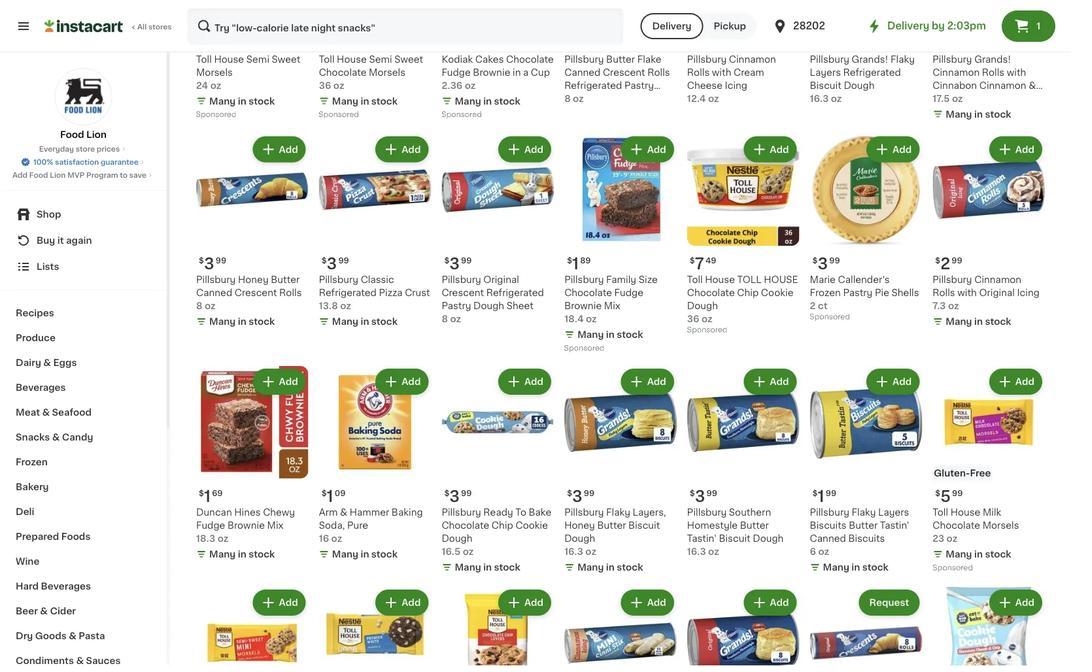 Task type: locate. For each thing, give the bounding box(es) containing it.
pizza
[[379, 289, 403, 298]]

toll inside "toll house semi sweet chocolate morsels 36 oz"
[[319, 55, 335, 64]]

1 horizontal spatial delivery
[[888, 21, 930, 31]]

$ 3 99 up pillsbury butter flake canned crescent rolls refrigerated pastry dough
[[567, 35, 595, 51]]

1 vertical spatial 5
[[941, 489, 951, 504]]

with inside pillsbury cinnamon rolls with cream cheese icing 12.4 oz
[[712, 68, 732, 77]]

0 horizontal spatial chip
[[492, 521, 514, 531]]

0 horizontal spatial semi
[[246, 55, 270, 64]]

product group
[[196, 0, 309, 122], [319, 0, 431, 122], [442, 0, 554, 122], [196, 134, 309, 331], [319, 134, 431, 331], [442, 134, 554, 326], [565, 134, 677, 356], [688, 134, 800, 338], [810, 134, 923, 325], [933, 134, 1046, 331], [196, 367, 309, 564], [319, 367, 431, 564], [442, 367, 554, 577], [565, 367, 677, 577], [688, 367, 800, 559], [810, 367, 923, 577], [933, 367, 1046, 576], [196, 587, 309, 667], [319, 587, 431, 667], [442, 587, 554, 667], [565, 587, 677, 667], [688, 587, 800, 667], [810, 587, 923, 667], [933, 587, 1046, 667]]

0 horizontal spatial $ 5 99
[[199, 35, 227, 51]]

chocolate down $ 7 49
[[688, 289, 735, 298]]

brownie up 18.4
[[565, 302, 602, 311]]

beer & cider
[[16, 607, 76, 616]]

2 vertical spatial 8
[[442, 315, 448, 324]]

1
[[1037, 22, 1041, 31], [573, 256, 579, 272], [204, 489, 211, 504], [327, 489, 334, 504], [818, 489, 825, 504]]

fudge inside duncan hines chewy fudge brownie mix 18.3 oz
[[196, 521, 225, 531]]

many down pillsbury flaky layers biscuits butter tastin' canned biscuits 6 oz
[[823, 563, 850, 572]]

gluten-free up the $ 7 99
[[320, 15, 377, 24]]

pillsbury inside 'pillsbury classic refrigerated pizza crust 13.8 oz'
[[319, 276, 359, 285]]

toll down $ 7 49
[[688, 276, 703, 285]]

duncan
[[196, 508, 232, 517]]

0 horizontal spatial lion
[[50, 172, 66, 179]]

2 horizontal spatial brownie
[[565, 302, 602, 311]]

canned inside pillsbury butter flake canned crescent rolls refrigerated pastry dough
[[565, 68, 601, 77]]

many for 18.4 oz
[[578, 331, 604, 340]]

goods
[[35, 632, 67, 641]]

28202 button
[[773, 8, 851, 44]]

sweet for 7
[[395, 55, 423, 64]]

2 sweet from the left
[[395, 55, 423, 64]]

sweet inside toll house semi sweet morsels 24 oz
[[272, 55, 301, 64]]

stock for 18.3 oz
[[249, 550, 275, 559]]

$ 3 99 up 13.8
[[322, 256, 349, 272]]

brownie inside 'kodiak cakes chocolate fudge brownie in a cup 2.36 oz'
[[473, 68, 511, 77]]

beverages inside "hard beverages" link
[[41, 582, 91, 591]]

morsels up 24
[[196, 68, 233, 77]]

7
[[327, 35, 336, 51], [695, 256, 705, 272]]

28202
[[794, 21, 826, 31]]

cream right the rich
[[1013, 94, 1044, 103]]

cookie inside pillsbury ready to bake chocolate chip cookie dough 16.5 oz
[[516, 521, 548, 531]]

99 up 'pillsbury original crescent refrigerated pastry dough sheet 8 oz'
[[461, 257, 472, 265]]

99 up 'pillsbury classic refrigerated pizza crust 13.8 oz'
[[339, 257, 349, 265]]

1 semi from the left
[[246, 55, 270, 64]]

2 vertical spatial brownie
[[228, 521, 265, 531]]

$ inside $ 7 49
[[690, 257, 695, 265]]

satisfaction
[[55, 159, 99, 166]]

& for dairy & eggs
[[43, 359, 51, 368]]

1 horizontal spatial flaky
[[852, 508, 876, 517]]

0 vertical spatial canned
[[565, 68, 601, 77]]

in down pillsbury honey butter canned crescent rolls 8 oz on the top of the page
[[238, 317, 247, 327]]

1 horizontal spatial grands!
[[975, 55, 1012, 64]]

chocolate up the 23
[[933, 521, 981, 531]]

1 vertical spatial cream
[[1013, 94, 1044, 103]]

& left candy
[[52, 433, 60, 442]]

pickup button
[[704, 13, 757, 39]]

gluten-free up toll house semi sweet morsels 24 oz
[[198, 15, 255, 24]]

7 for $ 7 49
[[695, 256, 705, 272]]

biscuit down layers,
[[629, 521, 660, 531]]

lion
[[86, 130, 107, 139], [50, 172, 66, 179]]

1 vertical spatial cookie
[[516, 521, 548, 531]]

1 horizontal spatial chip
[[738, 289, 759, 298]]

canned for refrigerated
[[565, 68, 601, 77]]

$ 3 99 for pillsbury classic refrigerated pizza crust
[[322, 256, 349, 272]]

16.3 for pillsbury grands! flaky layers refrigerated biscuit dough 16.3 oz
[[810, 94, 829, 103]]

$ 1 89
[[567, 256, 591, 272]]

crescent for butter
[[603, 68, 646, 77]]

2 horizontal spatial 16.3
[[810, 94, 829, 103]]

crescent inside pillsbury butter flake canned crescent rolls refrigerated pastry dough
[[603, 68, 646, 77]]

gluten- up toll house milk chocolate morsels 23 oz
[[935, 469, 971, 478]]

None search field
[[187, 8, 624, 44]]

pillsbury
[[565, 55, 604, 64], [810, 55, 850, 64], [688, 55, 727, 64], [933, 55, 973, 64], [196, 276, 236, 285], [319, 276, 359, 285], [565, 276, 604, 285], [442, 276, 481, 285], [933, 276, 973, 285], [565, 508, 604, 517], [810, 508, 850, 517], [442, 508, 481, 517], [688, 508, 727, 517]]

2 horizontal spatial fudge
[[615, 289, 644, 298]]

many down toll house semi sweet morsels 24 oz
[[209, 96, 236, 106]]

morsels inside toll house semi sweet morsels 24 oz
[[196, 68, 233, 77]]

5 for toll house milk chocolate morsels
[[941, 489, 951, 504]]

$ up toll house toll house chocolate chip cookie dough 36 oz at the top right
[[690, 257, 695, 265]]

0 vertical spatial beverages
[[16, 383, 66, 393]]

crust
[[405, 289, 430, 298]]

butter inside 'pillsbury grands! cinnamon rolls with cinnabon cinnamon & extra rich butter cream icing'
[[982, 94, 1011, 103]]

chocolate inside toll house milk chocolate morsels 23 oz
[[933, 521, 981, 531]]

2 horizontal spatial crescent
[[603, 68, 646, 77]]

0 horizontal spatial cookie
[[516, 521, 548, 531]]

grands!
[[852, 55, 889, 64], [975, 55, 1012, 64]]

food lion logo image
[[55, 68, 112, 126]]

instacart logo image
[[44, 18, 123, 34]]

$ for pillsbury flaky layers, honey butter biscuit dough
[[567, 490, 573, 498]]

1 vertical spatial icing
[[933, 107, 956, 116]]

$ for pillsbury ready to bake chocolate chip cookie dough
[[445, 490, 450, 498]]

cookie
[[762, 289, 794, 298], [516, 521, 548, 531]]

1 horizontal spatial icing
[[933, 107, 956, 116]]

baking
[[392, 508, 423, 517]]

1 vertical spatial 36
[[688, 315, 700, 324]]

pillsbury inside pillsbury cinnamon rolls with original icing 7.3 oz
[[933, 276, 973, 285]]

3 up pillsbury butter flake canned crescent rolls refrigerated pastry dough
[[573, 35, 583, 51]]

many down 2.36
[[455, 96, 481, 106]]

pillsbury inside 'pillsbury original crescent refrigerated pastry dough sheet 8 oz'
[[442, 276, 481, 285]]

in left a
[[513, 68, 521, 77]]

rolls inside pillsbury butter flake canned crescent rolls refrigerated pastry dough
[[648, 68, 670, 77]]

$ 3 99 up pillsbury flaky layers, honey butter biscuit dough 16.3 oz
[[567, 489, 595, 504]]

toll house semi sweet morsels 24 oz
[[196, 55, 301, 90]]

lion left the mvp
[[50, 172, 66, 179]]

toll down the $ 7 99
[[319, 55, 335, 64]]

stock for 36 oz
[[372, 96, 398, 106]]

0 horizontal spatial original
[[484, 276, 519, 285]]

prepared foods link
[[8, 525, 159, 550]]

brownie inside duncan hines chewy fudge brownie mix 18.3 oz
[[228, 521, 265, 531]]

flaky for 1
[[852, 508, 876, 517]]

many down toll house milk chocolate morsels 23 oz
[[946, 550, 973, 559]]

99 up pillsbury flaky layers, honey butter biscuit dough 16.3 oz
[[584, 490, 595, 498]]

0 horizontal spatial 36
[[319, 81, 331, 90]]

canned inside pillsbury honey butter canned crescent rolls 8 oz
[[196, 289, 232, 298]]

0 horizontal spatial 8
[[196, 302, 203, 311]]

1 vertical spatial 7
[[695, 256, 705, 272]]

$ inside $ 2 99
[[936, 257, 941, 265]]

0 horizontal spatial biscuit
[[629, 521, 660, 531]]

99 up pillsbury butter flake canned crescent rolls refrigerated pastry dough
[[584, 36, 595, 44]]

biscuit inside "pillsbury grands! flaky layers refrigerated biscuit dough 16.3 oz"
[[810, 81, 842, 90]]

1 vertical spatial honey
[[565, 521, 595, 531]]

dough inside pillsbury southern homestyle butter tastin' biscuit dough 16.3 oz
[[753, 534, 784, 544]]

1 horizontal spatial $ 5 99
[[936, 489, 963, 504]]

stores
[[148, 23, 172, 30]]

0 vertical spatial brownie
[[473, 68, 511, 77]]

chewy
[[263, 508, 295, 517]]

canned for 8
[[196, 289, 232, 298]]

1 horizontal spatial 7
[[695, 256, 705, 272]]

1 horizontal spatial gluten-free
[[320, 15, 377, 24]]

many in stock for 8 oz
[[209, 317, 275, 327]]

biscuit down homestyle
[[719, 534, 751, 544]]

$ left 69
[[199, 490, 204, 498]]

kodiak
[[442, 55, 473, 64]]

pillsbury inside pillsbury flaky layers, honey butter biscuit dough 16.3 oz
[[565, 508, 604, 517]]

0 vertical spatial original
[[484, 276, 519, 285]]

dough inside "pillsbury grands! flaky layers refrigerated biscuit dough 16.3 oz"
[[844, 81, 875, 90]]

in for duncan hines chewy fudge brownie mix
[[238, 550, 247, 559]]

in down 'kodiak cakes chocolate fudge brownie in a cup 2.36 oz'
[[484, 96, 492, 106]]

in for arm & hammer baking soda, pure
[[361, 550, 369, 559]]

1 horizontal spatial frozen
[[810, 289, 841, 298]]

2 horizontal spatial flaky
[[891, 55, 915, 64]]

beverages down the dairy & eggs
[[16, 383, 66, 393]]

delivery by 2:03pm link
[[867, 18, 987, 34]]

$ up 'pillsbury original crescent refrigerated pastry dough sheet 8 oz'
[[445, 257, 450, 265]]

oz inside pillsbury flaky layers biscuits butter tastin' canned biscuits 6 oz
[[819, 548, 830, 557]]

crescent for honey
[[235, 289, 277, 298]]

2 horizontal spatial icing
[[1018, 289, 1040, 298]]

1 horizontal spatial 5
[[941, 489, 951, 504]]

1 horizontal spatial canned
[[565, 68, 601, 77]]

pillsbury for pillsbury family size chocolate fudge brownie mix 18.4 oz
[[565, 276, 604, 285]]

1 horizontal spatial 2
[[810, 302, 816, 311]]

8 inside 'pillsbury original crescent refrigerated pastry dough sheet 8 oz'
[[442, 315, 448, 324]]

2 horizontal spatial 8
[[565, 94, 571, 103]]

frozen down marie
[[810, 289, 841, 298]]

sauces
[[86, 657, 121, 666]]

2 vertical spatial 2
[[810, 302, 816, 311]]

& right arm
[[340, 508, 348, 517]]

flaky inside pillsbury flaky layers biscuits butter tastin' canned biscuits 6 oz
[[852, 508, 876, 517]]

recipes
[[16, 309, 54, 318]]

7 for $ 7 99
[[327, 35, 336, 51]]

many in stock for 23 oz
[[946, 550, 1012, 559]]

3 up pillsbury flaky layers, honey butter biscuit dough 16.3 oz
[[573, 489, 583, 504]]

$ 3 99 for pillsbury cinnamon rolls with cream cheese icing
[[690, 35, 718, 51]]

hard beverages
[[16, 582, 91, 591]]

3 up 13.8
[[327, 256, 337, 272]]

5 up toll house milk chocolate morsels 23 oz
[[941, 489, 951, 504]]

add button
[[254, 138, 305, 161], [377, 138, 428, 161], [500, 138, 550, 161], [623, 138, 673, 161], [745, 138, 796, 161], [868, 138, 919, 161], [991, 138, 1042, 161], [254, 370, 305, 394], [377, 370, 428, 394], [500, 370, 550, 394], [623, 370, 673, 394], [745, 370, 796, 394], [868, 370, 919, 394], [991, 370, 1042, 394], [254, 591, 305, 615], [377, 591, 428, 615], [500, 591, 550, 615], [623, 591, 673, 615], [745, 591, 796, 615], [991, 591, 1042, 615]]

16.3 inside pillsbury flaky layers, honey butter biscuit dough 16.3 oz
[[565, 548, 584, 557]]

& left pasta at left
[[69, 632, 76, 641]]

1 vertical spatial chip
[[492, 521, 514, 531]]

sponsored badge image down 24
[[196, 111, 236, 119]]

3 for pillsbury classic refrigerated pizza crust
[[327, 256, 337, 272]]

butter inside pillsbury butter flake canned crescent rolls refrigerated pastry dough
[[607, 55, 635, 64]]

99 inside $ 1 99
[[826, 490, 837, 498]]

0 horizontal spatial tastin'
[[688, 534, 717, 544]]

99 up homestyle
[[707, 490, 718, 498]]

biscuit inside pillsbury southern homestyle butter tastin' biscuit dough 16.3 oz
[[719, 534, 751, 544]]

refrigerated inside pillsbury butter flake canned crescent rolls refrigerated pastry dough
[[565, 81, 622, 90]]

many in stock for 18.3 oz
[[209, 550, 275, 559]]

1 horizontal spatial biscuits
[[849, 534, 886, 544]]

house inside toll house milk chocolate morsels 23 oz
[[951, 508, 981, 517]]

&
[[1029, 81, 1037, 90], [43, 359, 51, 368], [42, 408, 50, 417], [52, 433, 60, 442], [340, 508, 348, 517], [40, 607, 48, 616], [69, 632, 76, 641], [76, 657, 84, 666]]

$ up marie
[[813, 257, 818, 265]]

gluten-free up milk
[[935, 469, 992, 478]]

$ for toll house milk chocolate morsels
[[936, 490, 941, 498]]

delivery left by
[[888, 21, 930, 31]]

0 horizontal spatial fudge
[[196, 521, 225, 531]]

0 vertical spatial tastin'
[[881, 521, 910, 531]]

3 for pillsbury butter flake canned crescent rolls refrigerated pastry dough
[[573, 35, 583, 51]]

& for arm & hammer baking soda, pure 16 oz
[[340, 508, 348, 517]]

frozen
[[810, 289, 841, 298], [16, 458, 48, 467]]

in down the rich
[[975, 110, 983, 119]]

0 horizontal spatial icing
[[725, 81, 748, 90]]

1 vertical spatial pastry
[[844, 289, 873, 298]]

2
[[450, 35, 460, 51], [941, 256, 951, 272], [810, 302, 816, 311]]

0 horizontal spatial sweet
[[272, 55, 301, 64]]

& left sauces
[[76, 657, 84, 666]]

0 vertical spatial 2
[[450, 35, 460, 51]]

brownie down cakes
[[473, 68, 511, 77]]

gluten-free for 7
[[320, 15, 377, 24]]

semi
[[246, 55, 270, 64], [369, 55, 392, 64]]

house inside "toll house semi sweet chocolate morsels 36 oz"
[[337, 55, 367, 64]]

pillsbury cinnamon rolls with original icing 7.3 oz
[[933, 276, 1040, 311]]

0 vertical spatial frozen
[[810, 289, 841, 298]]

toll for toll house toll house chocolate chip cookie dough 36 oz
[[688, 276, 703, 285]]

$ for pillsbury honey butter canned crescent rolls
[[199, 257, 204, 265]]

& for meat & seafood
[[42, 408, 50, 417]]

many in stock for 36 oz
[[332, 96, 398, 106]]

house inside toll house toll house chocolate chip cookie dough 36 oz
[[705, 276, 735, 285]]

biscuit for tastin'
[[719, 534, 751, 544]]

cream inside 'pillsbury grands! cinnamon rolls with cinnabon cinnamon & extra rich butter cream icing'
[[1013, 94, 1044, 103]]

1 horizontal spatial sweet
[[395, 55, 423, 64]]

brownie for 1
[[228, 521, 265, 531]]

cinnamon
[[729, 55, 776, 64], [933, 68, 980, 77], [980, 81, 1027, 90], [975, 276, 1022, 285]]

1 horizontal spatial morsels
[[369, 68, 406, 77]]

mix inside duncan hines chewy fudge brownie mix 18.3 oz
[[267, 521, 284, 531]]

1 horizontal spatial cookie
[[762, 289, 794, 298]]

bake
[[529, 508, 552, 517]]

sponsored badge image down toll house toll house chocolate chip cookie dough 36 oz at the top right
[[688, 327, 727, 334]]

toll house toll house chocolate chip cookie dough 36 oz
[[688, 276, 799, 324]]

1 vertical spatial beverages
[[41, 582, 91, 591]]

2 for $ 2 99
[[941, 256, 951, 272]]

oz inside pillsbury family size chocolate fudge brownie mix 18.4 oz
[[586, 315, 597, 324]]

100%
[[33, 159, 53, 166]]

$ left 09
[[322, 490, 327, 498]]

honey inside pillsbury honey butter canned crescent rolls 8 oz
[[238, 276, 269, 285]]

0 horizontal spatial with
[[712, 68, 732, 77]]

many down 18.4
[[578, 331, 604, 340]]

8 inside pillsbury honey butter canned crescent rolls 8 oz
[[196, 302, 203, 311]]

16.3 for pillsbury flaky layers, honey butter biscuit dough 16.3 oz
[[565, 548, 584, 557]]

many in stock down pillsbury flaky layers, honey butter biscuit dough 16.3 oz
[[578, 563, 644, 572]]

grands! inside 'pillsbury grands! cinnamon rolls with cinnabon cinnamon & extra rich butter cream icing'
[[975, 55, 1012, 64]]

many down 18.3
[[209, 550, 236, 559]]

0 horizontal spatial free
[[234, 15, 255, 24]]

many down "toll house semi sweet chocolate morsels 36 oz"
[[332, 96, 359, 106]]

0 vertical spatial layers
[[810, 68, 841, 77]]

pillsbury inside pillsbury butter flake canned crescent rolls refrigerated pastry dough
[[565, 55, 604, 64]]

pillsbury for pillsbury ready to bake chocolate chip cookie dough 16.5 oz
[[442, 508, 481, 517]]

0 vertical spatial chip
[[738, 289, 759, 298]]

many for 7.3 oz
[[946, 317, 973, 327]]

many for 16.3 oz
[[578, 563, 604, 572]]

many in stock for 2.36 oz
[[455, 96, 521, 106]]

service type group
[[641, 13, 757, 39]]

$ for pillsbury cinnamon rolls with original icing
[[936, 257, 941, 265]]

toll inside toll house toll house chocolate chip cookie dough 36 oz
[[688, 276, 703, 285]]

0 vertical spatial biscuit
[[810, 81, 842, 90]]

dough inside pillsbury butter flake canned crescent rolls refrigerated pastry dough
[[565, 94, 596, 103]]

1 grands! from the left
[[852, 55, 889, 64]]

morsels inside toll house milk chocolate morsels 23 oz
[[983, 521, 1020, 531]]

lists link
[[8, 254, 159, 280]]

0 horizontal spatial food
[[29, 172, 48, 179]]

pillsbury for pillsbury grands! flaky layers refrigerated biscuit dough 16.3 oz
[[810, 55, 850, 64]]

1 sweet from the left
[[272, 55, 301, 64]]

fudge inside 'kodiak cakes chocolate fudge brownie in a cup 2.36 oz'
[[442, 68, 471, 77]]

$ 3 99 up pillsbury honey butter canned crescent rolls 8 oz on the top of the page
[[199, 256, 226, 272]]

6
[[810, 548, 817, 557]]

condiments & sauces
[[16, 657, 121, 666]]

2 vertical spatial fudge
[[196, 521, 225, 531]]

$ up "toll house semi sweet chocolate morsels 36 oz"
[[322, 36, 327, 44]]

$ for pillsbury butter flake canned crescent rolls refrigerated pastry dough
[[567, 36, 573, 44]]

to
[[120, 172, 128, 179]]

pillsbury inside pillsbury southern homestyle butter tastin' biscuit dough 16.3 oz
[[688, 508, 727, 517]]

$ for pillsbury flaky layers biscuits butter tastin' canned biscuits
[[813, 490, 818, 498]]

99 for pillsbury cinnamon rolls with cream cheese icing
[[707, 36, 718, 44]]

0 vertical spatial 36
[[319, 81, 331, 90]]

in down 'pillsbury classic refrigerated pizza crust 13.8 oz'
[[361, 317, 369, 327]]

in down pillsbury flaky layers biscuits butter tastin' canned biscuits 6 oz
[[852, 563, 861, 572]]

all stores
[[137, 23, 172, 30]]

flake
[[638, 55, 662, 64]]

grands! down 2:03pm
[[975, 55, 1012, 64]]

many in stock down pillsbury flaky layers biscuits butter tastin' canned biscuits 6 oz
[[823, 563, 889, 572]]

0 horizontal spatial pastry
[[442, 302, 471, 311]]

1 horizontal spatial crescent
[[442, 289, 484, 298]]

pure
[[347, 521, 368, 531]]

& left eggs
[[43, 359, 51, 368]]

many for 6 oz
[[823, 563, 850, 572]]

0 horizontal spatial flaky
[[607, 508, 631, 517]]

99 for toll house semi sweet morsels
[[216, 36, 227, 44]]

$ for marie callender's frozen pastry pie shells
[[813, 257, 818, 265]]

2 horizontal spatial canned
[[810, 534, 847, 544]]

36
[[319, 81, 331, 90], [688, 315, 700, 324]]

beverages up cider
[[41, 582, 91, 591]]

3 up pillsbury honey butter canned crescent rolls 8 oz on the top of the page
[[204, 256, 214, 272]]

0 horizontal spatial 49
[[461, 36, 472, 44]]

tastin' inside pillsbury flaky layers biscuits butter tastin' canned biscuits 6 oz
[[881, 521, 910, 531]]

chip inside toll house toll house chocolate chip cookie dough 36 oz
[[738, 289, 759, 298]]

3 up cheese
[[695, 35, 706, 51]]

$ 5 99 up toll house milk chocolate morsels 23 oz
[[936, 489, 963, 504]]

99 down pickup
[[707, 36, 718, 44]]

& down 1 'button'
[[1029, 81, 1037, 90]]

rich
[[959, 94, 980, 103]]

99 for pillsbury cinnamon rolls with original icing
[[952, 257, 963, 265]]

2 up '7.3'
[[941, 256, 951, 272]]

a
[[523, 68, 529, 77]]

1 vertical spatial 2
[[941, 256, 951, 272]]

in for toll house semi sweet morsels
[[238, 96, 247, 106]]

$ for arm & hammer baking soda, pure
[[322, 490, 327, 498]]

$ up pillsbury honey butter canned crescent rolls 8 oz on the top of the page
[[199, 257, 204, 265]]

delivery for delivery
[[653, 22, 692, 31]]

0 horizontal spatial gluten-free
[[198, 15, 255, 24]]

2 horizontal spatial 2
[[941, 256, 951, 272]]

chocolate inside toll house toll house chocolate chip cookie dough 36 oz
[[688, 289, 735, 298]]

butter
[[607, 55, 635, 64], [982, 94, 1011, 103], [271, 276, 300, 285], [598, 521, 626, 531], [849, 521, 878, 531], [740, 521, 769, 531]]

0 vertical spatial icing
[[725, 81, 748, 90]]

3 up homestyle
[[695, 489, 706, 504]]

toll inside toll house milk chocolate morsels 23 oz
[[933, 508, 949, 517]]

3
[[573, 35, 583, 51], [695, 35, 706, 51], [204, 256, 214, 272], [327, 256, 337, 272], [818, 256, 829, 272], [450, 256, 460, 272], [573, 489, 583, 504], [450, 489, 460, 504], [695, 489, 706, 504]]

layers
[[810, 68, 841, 77], [879, 508, 910, 517]]

1 vertical spatial mix
[[267, 521, 284, 531]]

12.4
[[688, 94, 706, 103]]

1 horizontal spatial 16.3
[[688, 548, 706, 557]]

3 for pillsbury original crescent refrigerated pastry dough sheet
[[450, 256, 460, 272]]

fudge
[[442, 68, 471, 77], [615, 289, 644, 298], [196, 521, 225, 531]]

many in stock down pillsbury honey butter canned crescent rolls 8 oz on the top of the page
[[209, 317, 275, 327]]

0 horizontal spatial brownie
[[228, 521, 265, 531]]

oz inside duncan hines chewy fudge brownie mix 18.3 oz
[[218, 534, 229, 544]]

pillsbury inside "pillsbury grands! flaky layers refrigerated biscuit dough 16.3 oz"
[[810, 55, 850, 64]]

cookie down 'bake'
[[516, 521, 548, 531]]

free
[[234, 15, 255, 24], [356, 15, 377, 24], [971, 469, 992, 478]]

toll for toll house semi sweet morsels 24 oz
[[196, 55, 212, 64]]

0 horizontal spatial delivery
[[653, 22, 692, 31]]

hines
[[234, 508, 261, 517]]

in for pillsbury family size chocolate fudge brownie mix
[[606, 331, 615, 340]]

pillsbury cinnamon rolls with cream cheese icing 12.4 oz
[[688, 55, 776, 103]]

16.3 inside pillsbury southern homestyle butter tastin' biscuit dough 16.3 oz
[[688, 548, 706, 557]]

refrigerated inside 'pillsbury original crescent refrigerated pastry dough sheet 8 oz'
[[487, 289, 544, 298]]

0 horizontal spatial biscuits
[[810, 521, 847, 531]]

in for pillsbury honey butter canned crescent rolls
[[238, 317, 247, 327]]

0 vertical spatial honey
[[238, 276, 269, 285]]

many
[[209, 96, 236, 106], [332, 96, 359, 106], [455, 96, 481, 106], [946, 110, 973, 119], [209, 317, 236, 327], [332, 317, 359, 327], [946, 317, 973, 327], [578, 331, 604, 340], [209, 550, 236, 559], [332, 550, 359, 559], [946, 550, 973, 559], [578, 563, 604, 572], [823, 563, 850, 572], [455, 563, 481, 572]]

$ for pillsbury original crescent refrigerated pastry dough sheet
[[445, 257, 450, 265]]

1 horizontal spatial food
[[60, 130, 84, 139]]

99 inside the $ 7 99
[[337, 36, 348, 44]]

butter inside pillsbury southern homestyle butter tastin' biscuit dough 16.3 oz
[[740, 521, 769, 531]]

99 up pillsbury ready to bake chocolate chip cookie dough 16.5 oz
[[461, 490, 472, 498]]

toll up 24
[[196, 55, 212, 64]]

2 semi from the left
[[369, 55, 392, 64]]

2 horizontal spatial pastry
[[844, 289, 873, 298]]

16
[[319, 534, 329, 544]]

lion up store
[[86, 130, 107, 139]]

2 vertical spatial icing
[[1018, 289, 1040, 298]]

sponsored badge image
[[196, 111, 236, 119], [319, 111, 359, 119], [442, 111, 481, 119], [810, 314, 850, 321], [688, 327, 727, 334], [565, 345, 604, 353], [933, 565, 973, 572]]

ready
[[484, 508, 513, 517]]

1 inside 1 'button'
[[1037, 22, 1041, 31]]

$ inside '$ 1 89'
[[567, 257, 573, 265]]

many for 17.5 oz
[[946, 110, 973, 119]]

0 vertical spatial 5
[[204, 35, 214, 51]]

3 up pillsbury ready to bake chocolate chip cookie dough 16.5 oz
[[450, 489, 460, 504]]

99 for pillsbury honey butter canned crescent rolls
[[216, 257, 226, 265]]

99 up toll house milk chocolate morsels 23 oz
[[953, 490, 963, 498]]

1 vertical spatial layers
[[879, 508, 910, 517]]

5 up 24
[[204, 35, 214, 51]]

grands! down delivery by 2:03pm link
[[852, 55, 889, 64]]

free for 5
[[234, 15, 255, 24]]

1 vertical spatial fudge
[[615, 289, 644, 298]]

16.3 inside "pillsbury grands! flaky layers refrigerated biscuit dough 16.3 oz"
[[810, 94, 829, 103]]

meat
[[16, 408, 40, 417]]

2 horizontal spatial with
[[1007, 68, 1027, 77]]

pillsbury for pillsbury southern homestyle butter tastin' biscuit dough 16.3 oz
[[688, 508, 727, 517]]

pastry inside marie callender's frozen pastry pie shells 2 ct
[[844, 289, 873, 298]]

16.3
[[810, 94, 829, 103], [565, 548, 584, 557], [688, 548, 706, 557]]

brownie down hines
[[228, 521, 265, 531]]

many in stock down pillsbury family size chocolate fudge brownie mix 18.4 oz on the right top of the page
[[578, 331, 644, 340]]

49 inside $ 7 49
[[706, 257, 717, 265]]

18.3
[[196, 534, 215, 544]]

pastry left sheet
[[442, 302, 471, 311]]

with down 1 'button'
[[1007, 68, 1027, 77]]

crescent inside 'pillsbury original crescent refrigerated pastry dough sheet 8 oz'
[[442, 289, 484, 298]]

seafood
[[52, 408, 92, 417]]

brownie inside pillsbury family size chocolate fudge brownie mix 18.4 oz
[[565, 302, 602, 311]]

sponsored badge image down 2.36
[[442, 111, 481, 119]]

in for toll house milk chocolate morsels
[[975, 550, 983, 559]]

2:03pm
[[948, 21, 987, 31]]

2 vertical spatial canned
[[810, 534, 847, 544]]

many for 36 oz
[[332, 96, 359, 106]]

3 up marie
[[818, 256, 829, 272]]

99 up marie
[[830, 257, 841, 265]]

many in stock for 16.3 oz
[[578, 563, 644, 572]]

1 vertical spatial lion
[[50, 172, 66, 179]]

in down toll house semi sweet morsels 24 oz
[[238, 96, 247, 106]]

1 vertical spatial food
[[29, 172, 48, 179]]

with down $ 2 99
[[958, 289, 977, 298]]

36 down $ 7 49
[[688, 315, 700, 324]]

layers,
[[633, 508, 667, 517]]

2 grands! from the left
[[975, 55, 1012, 64]]

butter inside pillsbury honey butter canned crescent rolls 8 oz
[[271, 276, 300, 285]]

flaky inside pillsbury flaky layers, honey butter biscuit dough 16.3 oz
[[607, 508, 631, 517]]

morsels inside "toll house semi sweet chocolate morsels 36 oz"
[[369, 68, 406, 77]]

layers inside pillsbury flaky layers biscuits butter tastin' canned biscuits 6 oz
[[879, 508, 910, 517]]

sweet
[[272, 55, 301, 64], [395, 55, 423, 64]]

2 left 'ct'
[[810, 302, 816, 311]]

$ up 24
[[199, 36, 204, 44]]

0 horizontal spatial grands!
[[852, 55, 889, 64]]

$ left 89
[[567, 257, 573, 265]]

many in stock down 'pillsbury classic refrigerated pizza crust 13.8 oz'
[[332, 317, 398, 327]]

grands! inside "pillsbury grands! flaky layers refrigerated biscuit dough 16.3 oz"
[[852, 55, 889, 64]]

sponsored badge image for toll house toll house chocolate chip cookie dough
[[688, 327, 727, 334]]

99 up toll house semi sweet morsels 24 oz
[[216, 36, 227, 44]]

gluten-
[[198, 15, 234, 24], [320, 15, 356, 24], [935, 469, 971, 478]]

with inside pillsbury cinnamon rolls with original icing 7.3 oz
[[958, 289, 977, 298]]

0 vertical spatial food
[[60, 130, 84, 139]]

$ 1 69
[[199, 489, 223, 504]]

0 horizontal spatial layers
[[810, 68, 841, 77]]

pasta
[[79, 632, 105, 641]]

many for 16 oz
[[332, 550, 359, 559]]

mvp
[[67, 172, 85, 179]]

chocolate down the $ 7 99
[[319, 68, 367, 77]]

0 vertical spatial pastry
[[625, 81, 654, 90]]

99 up pillsbury flaky layers biscuits butter tastin' canned biscuits 6 oz
[[826, 490, 837, 498]]

toll inside toll house semi sweet morsels 24 oz
[[196, 55, 212, 64]]

pillsbury classic refrigerated pizza crust 13.8 oz
[[319, 276, 430, 311]]

0 horizontal spatial 5
[[204, 35, 214, 51]]

gluten-free for 5
[[198, 15, 255, 24]]

toll for toll house semi sweet chocolate morsels 36 oz
[[319, 55, 335, 64]]

sponsored badge image down the 23
[[933, 565, 973, 572]]

sponsored badge image down 18.4
[[565, 345, 604, 353]]

0 vertical spatial mix
[[604, 302, 621, 311]]

cookie for house
[[762, 289, 794, 298]]

semi inside "toll house semi sweet chocolate morsels 36 oz"
[[369, 55, 392, 64]]

many down pillsbury flaky layers, honey butter biscuit dough 16.3 oz
[[578, 563, 604, 572]]

1 for $ 1 89
[[573, 256, 579, 272]]

pillsbury southern homestyle butter tastin' biscuit dough 16.3 oz
[[688, 508, 784, 557]]

2.36
[[442, 81, 463, 90]]

2 up kodiak
[[450, 35, 460, 51]]

cheese
[[688, 81, 723, 90]]

honey inside pillsbury flaky layers, honey butter biscuit dough 16.3 oz
[[565, 521, 595, 531]]

semi inside toll house semi sweet morsels 24 oz
[[246, 55, 270, 64]]

1 horizontal spatial original
[[980, 289, 1015, 298]]

$ up 8 oz
[[567, 36, 573, 44]]



Task type: describe. For each thing, give the bounding box(es) containing it.
1 button
[[1002, 10, 1056, 42]]

product group containing request
[[810, 587, 923, 667]]

everyday store prices
[[39, 146, 120, 153]]

flaky inside "pillsbury grands! flaky layers refrigerated biscuit dough 16.3 oz"
[[891, 55, 915, 64]]

shells
[[892, 289, 920, 298]]

2 horizontal spatial gluten-free
[[935, 469, 992, 478]]

food lion link
[[55, 68, 112, 141]]

17.5 oz
[[933, 94, 964, 103]]

$ for toll house toll house chocolate chip cookie dough
[[690, 257, 695, 265]]

fudge for 2
[[442, 68, 471, 77]]

in for pillsbury flaky layers biscuits butter tastin' canned biscuits
[[852, 563, 861, 572]]

stock for 2.36 oz
[[494, 96, 521, 106]]

wine
[[16, 557, 40, 567]]

36 inside "toll house semi sweet chocolate morsels 36 oz"
[[319, 81, 331, 90]]

many in stock for 7.3 oz
[[946, 317, 1012, 327]]

2 horizontal spatial free
[[971, 469, 992, 478]]

many for 23 oz
[[946, 550, 973, 559]]

chip for house
[[738, 289, 759, 298]]

rolls inside pillsbury honey butter canned crescent rolls 8 oz
[[279, 289, 302, 298]]

many for 24 oz
[[209, 96, 236, 106]]

3 for pillsbury ready to bake chocolate chip cookie dough
[[450, 489, 460, 504]]

chocolate inside pillsbury ready to bake chocolate chip cookie dough 16.5 oz
[[442, 521, 490, 531]]

oz inside "toll house semi sweet chocolate morsels 36 oz"
[[334, 81, 345, 90]]

grands! for cinnamon
[[975, 55, 1012, 64]]

add food lion mvp program to save
[[12, 172, 147, 179]]

stock for 8 oz
[[249, 317, 275, 327]]

butter inside pillsbury flaky layers biscuits butter tastin' canned biscuits 6 oz
[[849, 521, 878, 531]]

in for toll house semi sweet chocolate morsels
[[361, 96, 369, 106]]

condiments & sauces link
[[8, 649, 159, 667]]

99 for toll house milk chocolate morsels
[[953, 490, 963, 498]]

36 inside toll house toll house chocolate chip cookie dough 36 oz
[[688, 315, 700, 324]]

beer & cider link
[[8, 599, 159, 624]]

stock for 16.3 oz
[[617, 563, 644, 572]]

biscuit for refrigerated
[[810, 81, 842, 90]]

in for pillsbury grands! cinnamon rolls with cinnabon cinnamon & extra rich butter cream icing
[[975, 110, 983, 119]]

99 for pillsbury southern homestyle butter tastin' biscuit dough
[[707, 490, 718, 498]]

pillsbury for pillsbury flaky layers biscuits butter tastin' canned biscuits 6 oz
[[810, 508, 850, 517]]

chocolate inside pillsbury family size chocolate fudge brownie mix 18.4 oz
[[565, 289, 612, 298]]

0 vertical spatial 8
[[565, 94, 571, 103]]

$ 1 09
[[322, 489, 346, 504]]

stock for 16 oz
[[372, 550, 398, 559]]

13.8
[[319, 302, 338, 311]]

biscuit for butter
[[629, 521, 660, 531]]

by
[[932, 21, 945, 31]]

dairy
[[16, 359, 41, 368]]

mix inside pillsbury family size chocolate fudge brownie mix 18.4 oz
[[604, 302, 621, 311]]

pastry inside pillsbury butter flake canned crescent rolls refrigerated pastry dough
[[625, 81, 654, 90]]

99 for toll house semi sweet chocolate morsels
[[337, 36, 348, 44]]

oz inside arm & hammer baking soda, pure 16 oz
[[331, 534, 342, 544]]

frozen link
[[8, 450, 159, 475]]

$ for toll house semi sweet morsels
[[199, 36, 204, 44]]

deli
[[16, 508, 34, 517]]

request
[[870, 599, 910, 608]]

many in stock for 24 oz
[[209, 96, 275, 106]]

morsels for toll house semi sweet morsels
[[196, 68, 233, 77]]

$ 7 49
[[690, 256, 717, 272]]

ct
[[818, 302, 828, 311]]

99 for pillsbury flaky layers biscuits butter tastin' canned biscuits
[[826, 490, 837, 498]]

100% satisfaction guarantee button
[[20, 154, 146, 168]]

stock for 6 oz
[[863, 563, 889, 572]]

24
[[196, 81, 208, 90]]

8 oz
[[565, 94, 584, 103]]

many for 8 oz
[[209, 317, 236, 327]]

snacks & candy link
[[8, 425, 159, 450]]

toll
[[738, 276, 762, 285]]

$ for kodiak cakes chocolate fudge brownie in a cup
[[445, 36, 450, 44]]

hard
[[16, 582, 39, 591]]

1 vertical spatial frozen
[[16, 458, 48, 467]]

bakery link
[[8, 475, 159, 500]]

16.5
[[442, 548, 461, 557]]

frozen inside marie callender's frozen pastry pie shells 2 ct
[[810, 289, 841, 298]]

free for 7
[[356, 15, 377, 24]]

southern
[[729, 508, 772, 517]]

size
[[639, 276, 658, 285]]

many for 16.5 oz
[[455, 563, 481, 572]]

dough inside toll house toll house chocolate chip cookie dough 36 oz
[[688, 302, 718, 311]]

oz inside 'pillsbury classic refrigerated pizza crust 13.8 oz'
[[340, 302, 351, 311]]

canned inside pillsbury flaky layers biscuits butter tastin' canned biscuits 6 oz
[[810, 534, 847, 544]]

icing inside pillsbury cinnamon rolls with original icing 7.3 oz
[[1018, 289, 1040, 298]]

oz inside "pillsbury grands! flaky layers refrigerated biscuit dough 16.3 oz"
[[831, 94, 842, 103]]

classic
[[361, 276, 394, 285]]

kodiak cakes chocolate fudge brownie in a cup 2.36 oz
[[442, 55, 554, 90]]

oz inside toll house semi sweet morsels 24 oz
[[210, 81, 221, 90]]

icing inside 'pillsbury grands! cinnamon rolls with cinnabon cinnamon & extra rich butter cream icing'
[[933, 107, 956, 116]]

cinnamon inside pillsbury cinnamon rolls with cream cheese icing 12.4 oz
[[729, 55, 776, 64]]

it
[[57, 236, 64, 245]]

again
[[66, 236, 92, 245]]

pillsbury for pillsbury butter flake canned crescent rolls refrigerated pastry dough
[[565, 55, 604, 64]]

add food lion mvp program to save link
[[12, 170, 154, 181]]

1 vertical spatial biscuits
[[849, 534, 886, 544]]

oz inside toll house milk chocolate morsels 23 oz
[[947, 534, 958, 544]]

$ for pillsbury classic refrigerated pizza crust
[[322, 257, 327, 265]]

pillsbury for pillsbury cinnamon rolls with cream cheese icing 12.4 oz
[[688, 55, 727, 64]]

cream inside pillsbury cinnamon rolls with cream cheese icing 12.4 oz
[[734, 68, 765, 77]]

beverages link
[[8, 376, 159, 400]]

with inside 'pillsbury grands! cinnamon rolls with cinnabon cinnamon & extra rich butter cream icing'
[[1007, 68, 1027, 77]]

semi for 5
[[246, 55, 270, 64]]

in for pillsbury cinnamon rolls with original icing
[[975, 317, 983, 327]]

stock for 18.4 oz
[[617, 331, 644, 340]]

17.5
[[933, 94, 950, 103]]

in for kodiak cakes chocolate fudge brownie in a cup
[[484, 96, 492, 106]]

$ 3 99 for pillsbury original crescent refrigerated pastry dough sheet
[[445, 256, 472, 272]]

meat & seafood
[[16, 408, 92, 417]]

dough inside pillsbury flaky layers, honey butter biscuit dough 16.3 oz
[[565, 534, 596, 544]]

shop link
[[8, 202, 159, 228]]

condiments
[[16, 657, 74, 666]]

pastry inside 'pillsbury original crescent refrigerated pastry dough sheet 8 oz'
[[442, 302, 471, 311]]

pillsbury grands! cinnamon rolls with cinnabon cinnamon & extra rich butter cream icing
[[933, 55, 1044, 116]]

all stores link
[[44, 8, 173, 44]]

flaky for 3
[[607, 508, 631, 517]]

oz inside toll house toll house chocolate chip cookie dough 36 oz
[[702, 315, 713, 324]]

pillsbury ready to bake chocolate chip cookie dough 16.5 oz
[[442, 508, 552, 557]]

refrigerated inside 'pillsbury classic refrigerated pizza crust 13.8 oz'
[[319, 289, 377, 298]]

cinnamon inside pillsbury cinnamon rolls with original icing 7.3 oz
[[975, 276, 1022, 285]]

2 inside marie callender's frozen pastry pie shells 2 ct
[[810, 302, 816, 311]]

oz inside pillsbury cinnamon rolls with cream cheese icing 12.4 oz
[[709, 94, 720, 103]]

pillsbury grands! flaky layers refrigerated biscuit dough 16.3 oz
[[810, 55, 915, 103]]

many in stock for 13.8 oz
[[332, 317, 398, 327]]

sponsored badge image for toll house semi sweet morsels
[[196, 111, 236, 119]]

gluten- for 5
[[198, 15, 234, 24]]

$ 3 99 for pillsbury butter flake canned crescent rolls refrigerated pastry dough
[[567, 35, 595, 51]]

0 vertical spatial lion
[[86, 130, 107, 139]]

pie
[[875, 289, 890, 298]]

oz inside 'pillsbury original crescent refrigerated pastry dough sheet 8 oz'
[[450, 315, 461, 324]]

oz inside pillsbury cinnamon rolls with original icing 7.3 oz
[[949, 302, 960, 311]]

oz inside pillsbury southern homestyle butter tastin' biscuit dough 16.3 oz
[[709, 548, 720, 557]]

5 for toll house semi sweet morsels
[[204, 35, 214, 51]]

original inside pillsbury cinnamon rolls with original icing 7.3 oz
[[980, 289, 1015, 298]]

many in stock for 16.5 oz
[[455, 563, 521, 572]]

99 for pillsbury classic refrigerated pizza crust
[[339, 257, 349, 265]]

produce link
[[8, 326, 159, 351]]

stock for 24 oz
[[249, 96, 275, 106]]

arm & hammer baking soda, pure 16 oz
[[319, 508, 423, 544]]

tastin' inside pillsbury southern homestyle butter tastin' biscuit dough 16.3 oz
[[688, 534, 717, 544]]

many for 18.3 oz
[[209, 550, 236, 559]]

7.3
[[933, 302, 946, 311]]

0 vertical spatial biscuits
[[810, 521, 847, 531]]

& for condiments & sauces
[[76, 657, 84, 666]]

$ 7 99
[[322, 35, 348, 51]]

dry goods & pasta link
[[8, 624, 159, 649]]

layers inside "pillsbury grands! flaky layers refrigerated biscuit dough 16.3 oz"
[[810, 68, 841, 77]]

1 for $ 1 69
[[204, 489, 211, 504]]

oz inside pillsbury flaky layers, honey butter biscuit dough 16.3 oz
[[586, 548, 597, 557]]

dry goods & pasta
[[16, 632, 105, 641]]

stock for 17.5 oz
[[986, 110, 1012, 119]]

everyday
[[39, 146, 74, 153]]

refrigerated inside "pillsbury grands! flaky layers refrigerated biscuit dough 16.3 oz"
[[844, 68, 901, 77]]

extra
[[933, 94, 957, 103]]

$ 3 99 for marie callender's frozen pastry pie shells
[[813, 256, 841, 272]]

cup
[[531, 68, 550, 77]]

guarantee
[[101, 159, 139, 166]]

candy
[[62, 433, 93, 442]]

dough inside 'pillsbury original crescent refrigerated pastry dough sheet 8 oz'
[[474, 302, 505, 311]]

$ 3 99 for pillsbury southern homestyle butter tastin' biscuit dough
[[690, 489, 718, 504]]

delivery button
[[641, 13, 704, 39]]

request button
[[861, 591, 919, 615]]

Search field
[[188, 9, 622, 43]]

$ 3 99 for pillsbury ready to bake chocolate chip cookie dough
[[445, 489, 472, 504]]

oz inside pillsbury ready to bake chocolate chip cookie dough 16.5 oz
[[463, 548, 474, 557]]

everyday store prices link
[[39, 144, 128, 154]]

butter inside pillsbury flaky layers, honey butter biscuit dough 16.3 oz
[[598, 521, 626, 531]]

$ 2 49
[[445, 35, 472, 51]]

beverages inside beverages link
[[16, 383, 66, 393]]

rolls inside pillsbury cinnamon rolls with cream cheese icing 12.4 oz
[[688, 68, 710, 77]]

oz inside 'kodiak cakes chocolate fudge brownie in a cup 2.36 oz'
[[465, 81, 476, 90]]

many in stock for 17.5 oz
[[946, 110, 1012, 119]]

fudge inside pillsbury family size chocolate fudge brownie mix 18.4 oz
[[615, 289, 644, 298]]

sponsored badge image for toll house semi sweet chocolate morsels
[[319, 111, 359, 119]]

original inside 'pillsbury original crescent refrigerated pastry dough sheet 8 oz'
[[484, 276, 519, 285]]

many in stock for 18.4 oz
[[578, 331, 644, 340]]

2 for $ 2 49
[[450, 35, 460, 51]]

bakery
[[16, 483, 49, 492]]

prepared foods
[[16, 533, 91, 542]]

cinnabon
[[933, 81, 978, 90]]

chocolate inside "toll house semi sweet chocolate morsels 36 oz"
[[319, 68, 367, 77]]

1 for $ 1 09
[[327, 489, 334, 504]]

$ 3 99 for pillsbury honey butter canned crescent rolls
[[199, 256, 226, 272]]

hammer
[[350, 508, 390, 517]]

deli link
[[8, 500, 159, 525]]

dairy & eggs
[[16, 359, 77, 368]]

49 for 7
[[706, 257, 717, 265]]

sponsored badge image for pillsbury family size chocolate fudge brownie mix
[[565, 345, 604, 353]]

2 horizontal spatial gluten-
[[935, 469, 971, 478]]

snacks
[[16, 433, 50, 442]]

$ 5 99 for toll house milk chocolate morsels
[[936, 489, 963, 504]]

many for 13.8 oz
[[332, 317, 359, 327]]

icing inside pillsbury cinnamon rolls with cream cheese icing 12.4 oz
[[725, 81, 748, 90]]

duncan hines chewy fudge brownie mix 18.3 oz
[[196, 508, 295, 544]]

pillsbury flaky layers, honey butter biscuit dough 16.3 oz
[[565, 508, 667, 557]]

rolls inside 'pillsbury grands! cinnamon rolls with cinnabon cinnamon & extra rich butter cream icing'
[[983, 68, 1005, 77]]

store
[[76, 146, 95, 153]]

produce
[[16, 334, 56, 343]]

$ for toll house semi sweet chocolate morsels
[[322, 36, 327, 44]]

callender's
[[838, 276, 890, 285]]

oz inside pillsbury honey butter canned crescent rolls 8 oz
[[205, 302, 216, 311]]

chocolate inside 'kodiak cakes chocolate fudge brownie in a cup 2.36 oz'
[[506, 55, 554, 64]]

pillsbury honey butter canned crescent rolls 8 oz
[[196, 276, 302, 311]]

snacks & candy
[[16, 433, 93, 442]]

shop
[[37, 210, 61, 219]]

dairy & eggs link
[[8, 351, 159, 376]]

family
[[607, 276, 637, 285]]

99 for pillsbury original crescent refrigerated pastry dough sheet
[[461, 257, 472, 265]]

in inside 'kodiak cakes chocolate fudge brownie in a cup 2.36 oz'
[[513, 68, 521, 77]]

pillsbury for pillsbury cinnamon rolls with original icing 7.3 oz
[[933, 276, 973, 285]]

buy it again link
[[8, 228, 159, 254]]

3 for pillsbury honey butter canned crescent rolls
[[204, 256, 214, 272]]

foods
[[61, 533, 91, 542]]

prices
[[97, 146, 120, 153]]

pillsbury family size chocolate fudge brownie mix 18.4 oz
[[565, 276, 658, 324]]

99 for pillsbury flaky layers, honey butter biscuit dough
[[584, 490, 595, 498]]

all
[[137, 23, 147, 30]]

marie callender's frozen pastry pie shells 2 ct
[[810, 276, 920, 311]]

sponsored badge image for kodiak cakes chocolate fudge brownie in a cup
[[442, 111, 481, 119]]

3 for pillsbury flaky layers, honey butter biscuit dough
[[573, 489, 583, 504]]

save
[[129, 172, 147, 179]]

rolls inside pillsbury cinnamon rolls with original icing 7.3 oz
[[933, 289, 956, 298]]

in for pillsbury flaky layers, honey butter biscuit dough
[[606, 563, 615, 572]]

dough inside pillsbury ready to bake chocolate chip cookie dough 16.5 oz
[[442, 534, 473, 544]]

pillsbury for pillsbury original crescent refrigerated pastry dough sheet 8 oz
[[442, 276, 481, 285]]

stock for 16.5 oz
[[494, 563, 521, 572]]

& inside 'pillsbury grands! cinnamon rolls with cinnabon cinnamon & extra rich butter cream icing'
[[1029, 81, 1037, 90]]



Task type: vqa. For each thing, say whether or not it's contained in the screenshot.
& for Snacks & Candy
yes



